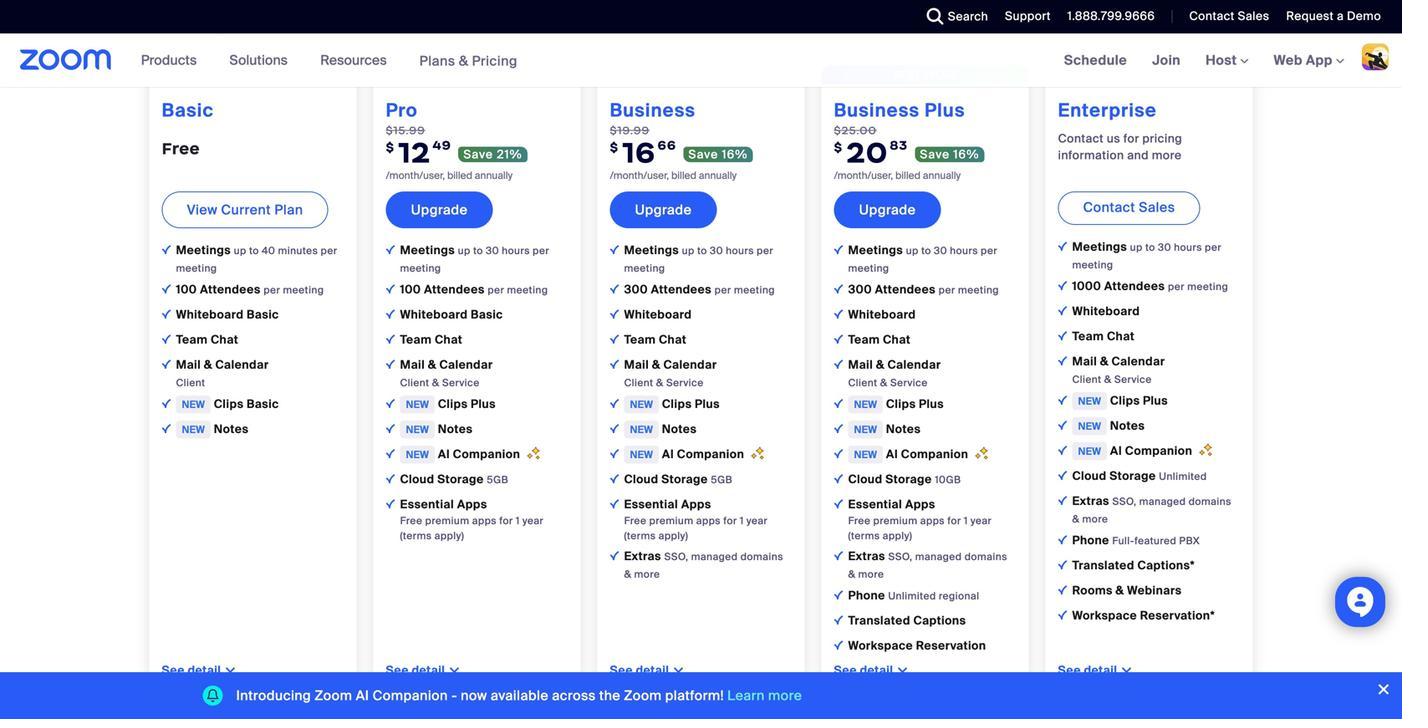 Task type: locate. For each thing, give the bounding box(es) containing it.
$ inside business plus $25.00 $ 20 83 save 16% /month/user, billed annually
[[834, 139, 843, 155]]

workspace
[[1072, 608, 1137, 623], [848, 638, 913, 653]]

solutions
[[229, 51, 288, 69]]

contact up information
[[1058, 131, 1104, 146]]

host button
[[1206, 51, 1249, 69]]

5 detail from the left
[[1084, 663, 1117, 678]]

1 /month/user, from the left
[[386, 169, 445, 182]]

business
[[610, 99, 696, 122], [834, 99, 920, 122]]

see
[[162, 663, 185, 678], [386, 663, 409, 678], [610, 663, 633, 678], [834, 663, 857, 678], [1058, 663, 1081, 678]]

16% right 66
[[722, 147, 748, 162]]

business for 20
[[834, 99, 920, 122]]

phone up translated captions
[[848, 588, 885, 603]]

meetings
[[1072, 239, 1130, 254], [176, 242, 234, 258], [400, 242, 458, 258], [624, 242, 682, 258], [848, 242, 906, 258]]

support
[[1005, 8, 1051, 24]]

1 annually from the left
[[475, 169, 513, 182]]

team for enterprise
[[1072, 328, 1104, 344]]

save right 83
[[920, 147, 950, 162]]

1 premium from the left
[[425, 514, 469, 527]]

hours
[[1174, 241, 1202, 254], [502, 244, 530, 257], [726, 244, 754, 257], [950, 244, 978, 257]]

1 essential apps free premium apps for 1 year (terms apply) from the left
[[400, 497, 544, 542]]

whiteboard basic for pro
[[400, 307, 503, 322]]

1 apps from the left
[[472, 514, 497, 527]]

billed down 49
[[447, 169, 472, 182]]

1 horizontal spatial contact sales
[[1189, 8, 1270, 24]]

sso,
[[1112, 495, 1137, 508], [664, 550, 688, 563], [888, 550, 913, 563]]

2 horizontal spatial apps
[[920, 514, 945, 527]]

1 horizontal spatial cloud storage 5gb
[[624, 471, 732, 487]]

1 vertical spatial translated
[[848, 613, 910, 628]]

demo
[[1347, 8, 1381, 24]]

ai
[[1110, 443, 1122, 458], [438, 446, 450, 462], [662, 446, 674, 462], [886, 446, 898, 462], [356, 687, 369, 704]]

calendar for basic
[[215, 357, 269, 372]]

service
[[1114, 373, 1152, 386], [442, 376, 480, 389], [666, 376, 704, 389], [890, 376, 928, 389]]

0 horizontal spatial year
[[522, 514, 544, 527]]

21% inside "annually save up to 21%"
[[374, 18, 398, 33]]

2 16% from the left
[[954, 147, 979, 162]]

1 business from the left
[[610, 99, 696, 122]]

ok image
[[162, 309, 171, 318], [386, 309, 395, 318], [834, 309, 843, 318], [1058, 331, 1067, 340], [386, 334, 395, 344], [610, 334, 619, 344], [834, 334, 843, 344], [1058, 356, 1067, 365], [386, 359, 395, 369], [610, 359, 619, 369], [1058, 395, 1067, 405], [162, 399, 171, 408], [610, 399, 619, 408], [834, 399, 843, 408], [1058, 420, 1067, 430], [162, 424, 171, 433], [386, 424, 395, 433], [386, 449, 395, 458], [834, 449, 843, 458], [1058, 471, 1067, 480], [610, 474, 619, 483], [1058, 535, 1067, 544], [610, 551, 619, 560], [1058, 560, 1067, 569], [1058, 585, 1067, 594], [1058, 610, 1067, 619], [834, 640, 843, 650]]

10gb
[[935, 473, 961, 486]]

new clips plus for business
[[630, 396, 720, 412]]

0 horizontal spatial sso, managed domains & more
[[624, 550, 783, 581]]

1 horizontal spatial upgrade link
[[610, 191, 717, 228]]

2 detail from the left
[[412, 663, 445, 678]]

meetings for enterprise
[[1072, 239, 1130, 254]]

new notes
[[1078, 418, 1145, 433], [182, 421, 249, 437], [406, 421, 473, 437], [630, 421, 697, 437], [854, 421, 921, 437]]

chat
[[1107, 328, 1135, 344], [211, 332, 238, 347], [435, 332, 463, 347], [659, 332, 687, 347], [883, 332, 911, 347]]

pro $15.99 $ 12 49 save 21% /month/user, billed annually
[[386, 99, 522, 182]]

billed for 12
[[447, 169, 472, 182]]

companion for pro
[[453, 446, 520, 462]]

0 horizontal spatial 300
[[624, 282, 648, 297]]

0 horizontal spatial apps
[[472, 514, 497, 527]]

1 horizontal spatial 100 attendees per meeting
[[400, 282, 548, 297]]

21% up resources
[[374, 18, 398, 33]]

up for basic
[[234, 244, 246, 257]]

1 horizontal spatial 5gb
[[711, 473, 732, 486]]

annually right 16
[[699, 169, 737, 182]]

team for business
[[624, 332, 656, 347]]

new ai companion
[[1078, 443, 1195, 458], [406, 446, 523, 462], [630, 446, 747, 462], [854, 446, 971, 462]]

upgrade link down 20
[[834, 191, 941, 228]]

phone unlimited regional
[[848, 588, 979, 603]]

1 vertical spatial contact sales
[[1083, 198, 1175, 216]]

reservation
[[916, 638, 986, 653]]

/month/user, down 66
[[610, 169, 669, 182]]

1 horizontal spatial zoom
[[624, 687, 662, 704]]

plans & pricing link
[[419, 52, 517, 70], [419, 52, 517, 70]]

1 horizontal spatial whiteboard basic
[[400, 307, 503, 322]]

1
[[516, 514, 520, 527], [740, 514, 744, 527], [964, 514, 968, 527]]

mail for business
[[624, 357, 649, 372]]

3 see detail from the left
[[610, 663, 669, 678]]

0 horizontal spatial translated
[[848, 613, 910, 628]]

business up $19.99
[[610, 99, 696, 122]]

83
[[890, 137, 908, 153]]

1 horizontal spatial phone
[[1072, 532, 1109, 548]]

business inside business $19.99 $ 16 66 save 16% /month/user, billed annually
[[610, 99, 696, 122]]

1 vertical spatial phone
[[848, 588, 885, 603]]

5 see from the left
[[1058, 663, 1081, 678]]

apps
[[457, 497, 487, 512], [681, 497, 711, 512], [905, 497, 935, 512]]

1 see detail button from the left
[[162, 663, 221, 678]]

2 (terms from the left
[[624, 529, 656, 542]]

300
[[624, 282, 648, 297], [848, 282, 872, 297]]

0 horizontal spatial 100
[[176, 282, 197, 297]]

up inside up to 40 minutes per meeting
[[234, 244, 246, 257]]

upgrade
[[411, 201, 468, 219], [635, 201, 692, 219], [859, 201, 916, 219]]

0 horizontal spatial annually
[[475, 169, 513, 182]]

300 attendees per meeting for cloud storage 5gb
[[624, 282, 775, 297]]

0 horizontal spatial $
[[386, 139, 395, 155]]

2 cloud storage 5gb from the left
[[624, 471, 732, 487]]

0 vertical spatial workspace
[[1072, 608, 1137, 623]]

sales up host dropdown button
[[1238, 8, 1270, 24]]

1 horizontal spatial annually
[[699, 169, 737, 182]]

0 horizontal spatial 21%
[[374, 18, 398, 33]]

2 essential apps free premium apps for 1 year (terms apply) from the left
[[624, 497, 768, 542]]

team
[[1072, 328, 1104, 344], [176, 332, 208, 347], [400, 332, 432, 347], [624, 332, 656, 347], [848, 332, 880, 347]]

0 vertical spatial sales
[[1238, 8, 1270, 24]]

16% right 83
[[954, 147, 979, 162]]

21% right 49
[[497, 147, 522, 162]]

2 see from the left
[[386, 663, 409, 678]]

clips for business
[[662, 396, 692, 412]]

translated down phone unlimited regional
[[848, 613, 910, 628]]

2 $ from the left
[[610, 139, 619, 155]]

1 horizontal spatial billed
[[671, 169, 696, 182]]

1 upgrade from the left
[[411, 201, 468, 219]]

chat for pro
[[435, 332, 463, 347]]

host
[[1206, 51, 1240, 69]]

companion
[[1125, 443, 1192, 458], [453, 446, 520, 462], [677, 446, 744, 462], [901, 446, 968, 462], [373, 687, 448, 704]]

notes for business
[[662, 421, 697, 437]]

1 apply) from the left
[[434, 529, 464, 542]]

1 vertical spatial 21%
[[497, 147, 522, 162]]

1 see detail from the left
[[162, 663, 221, 678]]

0 vertical spatial contact sales
[[1189, 8, 1270, 24]]

2 horizontal spatial (terms
[[848, 529, 880, 542]]

16% inside business plus $25.00 $ 20 83 save 16% /month/user, billed annually
[[954, 147, 979, 162]]

to inside up to 40 minutes per meeting
[[249, 244, 259, 257]]

2 horizontal spatial premium
[[873, 514, 918, 527]]

to for basic
[[249, 244, 259, 257]]

contact sales up host dropdown button
[[1189, 8, 1270, 24]]

$
[[386, 139, 395, 155], [610, 139, 619, 155], [834, 139, 843, 155]]

0 horizontal spatial include image
[[386, 245, 395, 254]]

2 billed from the left
[[671, 169, 696, 182]]

1 horizontal spatial business
[[834, 99, 920, 122]]

0 vertical spatial 21%
[[374, 18, 398, 33]]

30 for pro
[[486, 244, 499, 257]]

save
[[301, 18, 332, 33], [463, 147, 493, 162], [688, 147, 718, 162], [920, 147, 950, 162]]

attendees for basic
[[200, 282, 261, 297]]

$ inside business $19.99 $ 16 66 save 16% /month/user, billed annually
[[610, 139, 619, 155]]

team chat for enterprise
[[1072, 328, 1135, 344]]

ai for enterprise
[[1110, 443, 1122, 458]]

include image for enterprise
[[1058, 242, 1067, 251]]

translated for translated captions*
[[1072, 558, 1135, 573]]

2 upgrade link from the left
[[610, 191, 717, 228]]

upgrade link down 16
[[610, 191, 717, 228]]

annually for 12
[[475, 169, 513, 182]]

2 horizontal spatial billed
[[895, 169, 921, 182]]

zoom right the
[[624, 687, 662, 704]]

3 essential apps free premium apps for 1 year (terms apply) from the left
[[848, 497, 992, 542]]

2 300 attendees per meeting from the left
[[848, 282, 999, 297]]

apps for 12
[[457, 497, 487, 512]]

billed inside pro $15.99 $ 12 49 save 21% /month/user, billed annually
[[447, 169, 472, 182]]

1 horizontal spatial 1
[[740, 514, 744, 527]]

3 apps from the left
[[905, 497, 935, 512]]

1 cloud storage 5gb from the left
[[400, 471, 508, 487]]

see detail button
[[162, 663, 221, 678], [386, 663, 445, 678], [610, 663, 669, 678], [834, 663, 893, 678], [1058, 663, 1117, 678]]

team chat
[[1072, 328, 1135, 344], [176, 332, 238, 347], [400, 332, 463, 347], [624, 332, 687, 347], [848, 332, 911, 347]]

2 /month/user, from the left
[[610, 169, 669, 182]]

team chat for business
[[624, 332, 687, 347]]

2 horizontal spatial upgrade
[[859, 201, 916, 219]]

0 horizontal spatial essential
[[400, 497, 454, 512]]

1 horizontal spatial domains
[[965, 550, 1007, 563]]

zoom right introducing
[[315, 687, 352, 704]]

2 year from the left
[[747, 514, 768, 527]]

/month/user,
[[386, 169, 445, 182], [610, 169, 669, 182], [834, 169, 893, 182]]

up
[[335, 18, 351, 33], [1130, 241, 1143, 254], [234, 244, 246, 257], [458, 244, 471, 257], [682, 244, 695, 257], [906, 244, 919, 257]]

more inside enterprise contact us for pricing information and more
[[1152, 147, 1182, 163]]

1 horizontal spatial /month/user,
[[610, 169, 669, 182]]

0 horizontal spatial /month/user,
[[386, 169, 445, 182]]

clips for pro
[[438, 396, 468, 412]]

calendar inside mail & calendar client
[[215, 357, 269, 372]]

save right 66
[[688, 147, 718, 162]]

$ down $15.99 on the top
[[386, 139, 395, 155]]

2 horizontal spatial $
[[834, 139, 843, 155]]

upgrade link
[[386, 191, 493, 228], [610, 191, 717, 228], [834, 191, 941, 228]]

team chat for pro
[[400, 332, 463, 347]]

2 annually from the left
[[699, 169, 737, 182]]

1 horizontal spatial (terms
[[624, 529, 656, 542]]

client
[[1072, 373, 1102, 386], [176, 376, 205, 389], [400, 376, 429, 389], [624, 376, 653, 389], [848, 376, 878, 389]]

storage
[[1110, 468, 1156, 484], [437, 471, 484, 487], [661, 471, 708, 487], [886, 471, 932, 487]]

business inside business plus $25.00 $ 20 83 save 16% /month/user, billed annually
[[834, 99, 920, 122]]

banner
[[0, 33, 1402, 88]]

0 horizontal spatial 100 attendees per meeting
[[176, 282, 324, 297]]

1 detail from the left
[[188, 663, 221, 678]]

5 see detail from the left
[[1058, 663, 1117, 678]]

pricing
[[1142, 131, 1182, 146]]

1 horizontal spatial 100
[[400, 282, 421, 297]]

include image for pro
[[386, 245, 395, 254]]

1 300 attendees per meeting from the left
[[624, 282, 775, 297]]

contact down information
[[1083, 198, 1135, 216]]

/month/user, for 16
[[610, 169, 669, 182]]

workspace down rooms
[[1072, 608, 1137, 623]]

apps for 16
[[696, 514, 721, 527]]

billed
[[447, 169, 472, 182], [671, 169, 696, 182], [895, 169, 921, 182]]

workspace reservation*
[[1072, 608, 1215, 623]]

2 apply) from the left
[[659, 529, 688, 542]]

essential apps free premium apps for 1 year (terms apply) for 12
[[400, 497, 544, 542]]

whiteboard for cloud storage unlimited
[[1072, 303, 1140, 319]]

service for business
[[666, 376, 704, 389]]

1 300 from the left
[[624, 282, 648, 297]]

0 horizontal spatial 1
[[516, 514, 520, 527]]

see detail
[[162, 663, 221, 678], [386, 663, 445, 678], [610, 663, 669, 678], [834, 663, 893, 678], [1058, 663, 1117, 678]]

1 horizontal spatial managed
[[915, 550, 962, 563]]

1 horizontal spatial extras
[[848, 548, 888, 564]]

free
[[162, 138, 200, 159], [400, 514, 422, 527], [624, 514, 647, 527], [848, 514, 871, 527]]

1 16% from the left
[[722, 147, 748, 162]]

$ down $25.00
[[834, 139, 843, 155]]

cloud storage 5gb for 12
[[400, 471, 508, 487]]

client for business
[[624, 376, 653, 389]]

year for 12
[[522, 514, 544, 527]]

upgrade down 12
[[411, 201, 468, 219]]

1 (terms from the left
[[400, 529, 432, 542]]

billed down 83
[[895, 169, 921, 182]]

3 annually from the left
[[923, 169, 961, 182]]

0 horizontal spatial contact sales
[[1083, 198, 1175, 216]]

new notes for pro
[[406, 421, 473, 437]]

2 apps from the left
[[681, 497, 711, 512]]

mail & calendar client & service for pro
[[400, 357, 493, 389]]

new clips plus for enterprise
[[1078, 393, 1168, 408]]

0 horizontal spatial 5gb
[[487, 473, 508, 486]]

apps
[[472, 514, 497, 527], [696, 514, 721, 527], [920, 514, 945, 527]]

2 essential from the left
[[624, 497, 678, 512]]

0 horizontal spatial 16%
[[722, 147, 748, 162]]

2 horizontal spatial sso, managed domains & more
[[1072, 495, 1231, 525]]

40
[[262, 244, 275, 257]]

16%
[[722, 147, 748, 162], [954, 147, 979, 162]]

mail & calendar client & service for enterprise
[[1072, 354, 1165, 386]]

2 horizontal spatial annually
[[923, 169, 961, 182]]

translated up rooms
[[1072, 558, 1135, 573]]

1 upgrade link from the left
[[386, 191, 493, 228]]

0 horizontal spatial apply)
[[434, 529, 464, 542]]

2 horizontal spatial year
[[971, 514, 992, 527]]

1 essential from the left
[[400, 497, 454, 512]]

from
[[1134, 17, 1161, 33]]

annually inside business plus $25.00 $ 20 83 save 16% /month/user, billed annually
[[923, 169, 961, 182]]

workspace down translated captions
[[848, 638, 913, 653]]

$ down $19.99
[[610, 139, 619, 155]]

save up resources
[[301, 18, 332, 33]]

billed down 66
[[671, 169, 696, 182]]

1 horizontal spatial unlimited
[[1159, 470, 1207, 483]]

plus inside business plus $25.00 $ 20 83 save 16% /month/user, billed annually
[[925, 99, 965, 122]]

2 premium from the left
[[649, 514, 694, 527]]

3 billed from the left
[[895, 169, 921, 182]]

1 horizontal spatial year
[[747, 514, 768, 527]]

/month/user, for 12
[[386, 169, 445, 182]]

mail
[[1072, 354, 1097, 369], [176, 357, 201, 372], [400, 357, 425, 372], [624, 357, 649, 372], [848, 357, 873, 372]]

1 100 from the left
[[176, 282, 197, 297]]

contact up host in the top of the page
[[1189, 8, 1235, 24]]

client inside mail & calendar client
[[176, 376, 205, 389]]

1 horizontal spatial apps
[[696, 514, 721, 527]]

1 horizontal spatial 300
[[848, 282, 872, 297]]

0 horizontal spatial (terms
[[400, 529, 432, 542]]

1 5gb from the left
[[487, 473, 508, 486]]

1 horizontal spatial apply)
[[659, 529, 688, 542]]

client for pro
[[400, 376, 429, 389]]

0 horizontal spatial upgrade link
[[386, 191, 493, 228]]

&
[[459, 52, 468, 70], [1100, 354, 1109, 369], [204, 357, 212, 372], [428, 357, 436, 372], [652, 357, 660, 372], [876, 357, 885, 372], [1104, 373, 1112, 386], [432, 376, 439, 389], [656, 376, 664, 389], [880, 376, 888, 389], [1072, 512, 1080, 525], [624, 568, 632, 581], [848, 568, 856, 581], [1116, 583, 1124, 598]]

up for business
[[682, 244, 695, 257]]

0 vertical spatial phone
[[1072, 532, 1109, 548]]

1.888.799.9666 button
[[1055, 0, 1159, 33], [1068, 8, 1155, 24]]

0 horizontal spatial managed
[[691, 550, 738, 563]]

ai for pro
[[438, 446, 450, 462]]

3 premium from the left
[[873, 514, 918, 527]]

include image
[[1058, 242, 1067, 251], [386, 245, 395, 254], [834, 245, 843, 254]]

$15.99
[[386, 124, 425, 137]]

view current plan link
[[162, 191, 328, 228]]

annually right 12
[[475, 169, 513, 182]]

webinars
[[1127, 583, 1182, 598]]

3 /month/user, from the left
[[834, 169, 893, 182]]

premium for 16
[[649, 514, 694, 527]]

1 for 12
[[516, 514, 520, 527]]

2 100 attendees per meeting from the left
[[400, 282, 548, 297]]

support link
[[993, 0, 1055, 33], [1005, 8, 1051, 24]]

0 horizontal spatial unlimited
[[888, 589, 936, 602]]

sales down and
[[1139, 198, 1175, 216]]

100 attendees per meeting for basic
[[176, 282, 324, 297]]

detail for enterprise
[[1084, 663, 1117, 678]]

100 attendees per meeting
[[176, 282, 324, 297], [400, 282, 548, 297]]

to for pro
[[473, 244, 483, 257]]

2 horizontal spatial upgrade link
[[834, 191, 941, 228]]

1 horizontal spatial sso, managed domains & more
[[848, 550, 1007, 581]]

2 horizontal spatial apply)
[[883, 529, 912, 542]]

1 vertical spatial sales
[[1139, 198, 1175, 216]]

join
[[1152, 51, 1181, 69]]

2 5gb from the left
[[711, 473, 732, 486]]

save right 49
[[463, 147, 493, 162]]

3 detail from the left
[[636, 663, 669, 678]]

upgrade down 20
[[859, 201, 916, 219]]

1 horizontal spatial translated
[[1072, 558, 1135, 573]]

annually inside business $19.99 $ 16 66 save 16% /month/user, billed annually
[[699, 169, 737, 182]]

mail inside mail & calendar client
[[176, 357, 201, 372]]

21% inside pro $15.99 $ 12 49 save 21% /month/user, billed annually
[[497, 147, 522, 162]]

2 see detail button from the left
[[386, 663, 445, 678]]

whiteboard basic
[[176, 307, 279, 322], [400, 307, 503, 322]]

storage for business
[[661, 471, 708, 487]]

$ inside pro $15.99 $ 12 49 save 21% /month/user, billed annually
[[386, 139, 395, 155]]

2 horizontal spatial domains
[[1189, 495, 1231, 508]]

5gb for 16
[[711, 473, 732, 486]]

1 horizontal spatial premium
[[649, 514, 694, 527]]

1 vertical spatial workspace
[[848, 638, 913, 653]]

0 vertical spatial unlimited
[[1159, 470, 1207, 483]]

plus for business
[[695, 396, 720, 412]]

phone left full-
[[1072, 532, 1109, 548]]

/month/user, down $25.00
[[834, 169, 893, 182]]

1 horizontal spatial essential apps free premium apps for 1 year (terms apply)
[[624, 497, 768, 542]]

/month/user, down 49
[[386, 169, 445, 182]]

search
[[948, 9, 988, 24]]

/month/user, inside business $19.99 $ 16 66 save 16% /month/user, billed annually
[[610, 169, 669, 182]]

regional
[[939, 589, 979, 602]]

1 horizontal spatial 21%
[[497, 147, 522, 162]]

essential apps free premium apps for 1 year (terms apply) for 16
[[624, 497, 768, 542]]

upgrade link for 16
[[610, 191, 717, 228]]

5 see detail button from the left
[[1058, 663, 1117, 678]]

3 see from the left
[[610, 663, 633, 678]]

hours for enterprise
[[1174, 241, 1202, 254]]

2 horizontal spatial essential
[[848, 497, 902, 512]]

contact sales down and
[[1083, 198, 1175, 216]]

0 horizontal spatial zoom
[[315, 687, 352, 704]]

apps for 12
[[472, 514, 497, 527]]

see detail for pro
[[386, 663, 445, 678]]

ok image
[[1058, 281, 1067, 290], [162, 284, 171, 293], [386, 284, 395, 293], [610, 284, 619, 293], [834, 284, 843, 293], [1058, 306, 1067, 315], [610, 309, 619, 318], [162, 334, 171, 344], [162, 359, 171, 369], [834, 359, 843, 369], [386, 399, 395, 408], [610, 424, 619, 433], [834, 424, 843, 433], [1058, 446, 1067, 455], [610, 449, 619, 458], [386, 474, 395, 483], [834, 474, 843, 483], [1058, 496, 1067, 505], [834, 551, 843, 560], [834, 590, 843, 599], [834, 615, 843, 624]]

2 horizontal spatial /month/user,
[[834, 169, 893, 182]]

sales
[[1238, 8, 1270, 24], [1139, 198, 1175, 216]]

meeting
[[1072, 258, 1113, 271], [176, 262, 217, 275], [400, 262, 441, 275], [624, 262, 665, 275], [848, 262, 889, 275], [1187, 280, 1228, 293], [283, 283, 324, 296], [507, 283, 548, 296], [734, 283, 775, 296], [958, 283, 999, 296]]

unlimited up translated captions
[[888, 589, 936, 602]]

upgrade for 12
[[411, 201, 468, 219]]

annually inside pro $15.99 $ 12 49 save 21% /month/user, billed annually
[[475, 169, 513, 182]]

premium for 12
[[425, 514, 469, 527]]

1 1 from the left
[[516, 514, 520, 527]]

3 apps from the left
[[920, 514, 945, 527]]

annually right 20
[[923, 169, 961, 182]]

$ for 12
[[386, 139, 395, 155]]

see detail button for enterprise
[[1058, 663, 1117, 678]]

2 see detail from the left
[[386, 663, 445, 678]]

web app button
[[1274, 51, 1344, 69]]

new ai companion for pro
[[406, 446, 523, 462]]

1 horizontal spatial include image
[[834, 245, 843, 254]]

1 horizontal spatial sso,
[[888, 550, 913, 563]]

2 business from the left
[[834, 99, 920, 122]]

per
[[1205, 241, 1222, 254], [321, 244, 337, 257], [533, 244, 549, 257], [757, 244, 773, 257], [981, 244, 998, 257], [1168, 280, 1185, 293], [264, 283, 280, 296], [488, 283, 504, 296], [715, 283, 731, 296], [939, 283, 955, 296]]

0 horizontal spatial apps
[[457, 497, 487, 512]]

2 horizontal spatial essential apps free premium apps for 1 year (terms apply)
[[848, 497, 992, 542]]

2 horizontal spatial 1
[[964, 514, 968, 527]]

0 horizontal spatial sso,
[[664, 550, 688, 563]]

see for enterprise
[[1058, 663, 1081, 678]]

available
[[491, 687, 549, 704]]

attendees
[[1104, 278, 1165, 294], [200, 282, 261, 297], [424, 282, 485, 297], [651, 282, 712, 297], [875, 282, 936, 297]]

for inside enterprise contact us for pricing information and more
[[1124, 131, 1139, 146]]

billed inside business plus $25.00 $ 20 83 save 16% /month/user, billed annually
[[895, 169, 921, 182]]

0 vertical spatial translated
[[1072, 558, 1135, 573]]

include image
[[162, 245, 171, 254], [610, 245, 619, 254], [386, 499, 395, 508], [610, 499, 619, 508], [834, 499, 843, 508]]

client for basic
[[176, 376, 205, 389]]

billed inside business $19.99 $ 16 66 save 16% /month/user, billed annually
[[671, 169, 696, 182]]

web
[[1274, 51, 1303, 69]]

2 1 from the left
[[740, 514, 744, 527]]

see for business
[[610, 663, 633, 678]]

1 year from the left
[[522, 514, 544, 527]]

sso, for cloud storage 10gb
[[888, 550, 913, 563]]

1 vertical spatial contact
[[1058, 131, 1104, 146]]

3 see detail button from the left
[[610, 663, 669, 678]]

plus
[[925, 99, 965, 122], [1143, 393, 1168, 408], [471, 396, 496, 412], [695, 396, 720, 412], [919, 396, 944, 412]]

1 see from the left
[[162, 663, 185, 678]]

sso, managed domains & more for cloud storage 5gb
[[624, 550, 783, 581]]

1 apps from the left
[[457, 497, 487, 512]]

calendar for business
[[663, 357, 717, 372]]

2 horizontal spatial extras
[[1072, 493, 1112, 509]]

phone
[[1072, 532, 1109, 548], [848, 588, 885, 603]]

1 billed from the left
[[447, 169, 472, 182]]

mail & calendar client & service for business
[[624, 357, 717, 389]]

new clips plus
[[1078, 393, 1168, 408], [406, 396, 496, 412], [630, 396, 720, 412], [854, 396, 944, 412]]

2 100 from the left
[[400, 282, 421, 297]]

3 $ from the left
[[834, 139, 843, 155]]

2 apps from the left
[[696, 514, 721, 527]]

3 year from the left
[[971, 514, 992, 527]]

0 horizontal spatial cloud storage 5gb
[[400, 471, 508, 487]]

new notes for basic
[[182, 421, 249, 437]]

0 horizontal spatial workspace
[[848, 638, 913, 653]]

contact sales
[[1189, 8, 1270, 24], [1083, 198, 1175, 216]]

3 (terms from the left
[[848, 529, 880, 542]]

5gb
[[487, 473, 508, 486], [711, 473, 732, 486]]

1 100 attendees per meeting from the left
[[176, 282, 324, 297]]

full-
[[1112, 534, 1135, 547]]

49
[[433, 137, 451, 153]]

apply)
[[434, 529, 464, 542], [659, 529, 688, 542], [883, 529, 912, 542]]

upgrade down 16
[[635, 201, 692, 219]]

0 horizontal spatial business
[[610, 99, 696, 122]]

more
[[1152, 147, 1182, 163], [1082, 512, 1108, 525], [634, 568, 660, 581], [858, 568, 884, 581], [768, 687, 802, 704]]

4 see detail button from the left
[[834, 663, 893, 678]]

1 horizontal spatial $
[[610, 139, 619, 155]]

100 attendees per meeting for pro
[[400, 282, 548, 297]]

plus for pro
[[471, 396, 496, 412]]

notes for enterprise
[[1110, 418, 1145, 433]]

2 whiteboard basic from the left
[[400, 307, 503, 322]]

mail & calendar client
[[176, 357, 269, 389]]

unlimited inside phone unlimited regional
[[888, 589, 936, 602]]

business up $25.00
[[834, 99, 920, 122]]

business for 16
[[610, 99, 696, 122]]

upgrade link down 12
[[386, 191, 493, 228]]

0 horizontal spatial extras
[[624, 548, 664, 564]]

rooms
[[1072, 583, 1113, 598]]

1 whiteboard basic from the left
[[176, 307, 279, 322]]

0 horizontal spatial billed
[[447, 169, 472, 182]]

/month/user, inside pro $15.99 $ 12 49 save 21% /month/user, billed annually
[[386, 169, 445, 182]]

essential for 12
[[400, 497, 454, 512]]

0 horizontal spatial domains
[[741, 550, 783, 563]]

4 see detail from the left
[[834, 663, 893, 678]]

1 horizontal spatial apps
[[681, 497, 711, 512]]

2 300 from the left
[[848, 282, 872, 297]]

0 horizontal spatial whiteboard basic
[[176, 307, 279, 322]]

1 $ from the left
[[386, 139, 395, 155]]

unlimited up pbx
[[1159, 470, 1207, 483]]

2 upgrade from the left
[[635, 201, 692, 219]]

plan
[[274, 201, 303, 219]]

premium
[[425, 514, 469, 527], [649, 514, 694, 527], [873, 514, 918, 527]]

captions*
[[1138, 558, 1195, 573]]



Task type: vqa. For each thing, say whether or not it's contained in the screenshot.
Captions*
yes



Task type: describe. For each thing, give the bounding box(es) containing it.
unlimited inside cloud storage unlimited
[[1159, 470, 1207, 483]]

search button
[[914, 0, 993, 33]]

request
[[1286, 8, 1334, 24]]

chat for business
[[659, 332, 687, 347]]

service for pro
[[442, 376, 480, 389]]

4 see from the left
[[834, 663, 857, 678]]

1 horizontal spatial sales
[[1238, 8, 1270, 24]]

& inside mail & calendar client
[[204, 357, 212, 372]]

apply) for 16
[[659, 529, 688, 542]]

meeting inside up to 40 minutes per meeting
[[176, 262, 217, 275]]

enterprise
[[1058, 99, 1157, 122]]

annually save up to 21%
[[235, 16, 398, 34]]

per inside up to 40 minutes per meeting
[[321, 244, 337, 257]]

team chat for basic
[[176, 332, 238, 347]]

pricing
[[472, 52, 517, 70]]

up to 30 hours per meeting for business
[[624, 244, 773, 275]]

plans & pricing
[[419, 52, 517, 70]]

best value
[[894, 68, 956, 81]]

16
[[622, 134, 656, 170]]

0 vertical spatial contact
[[1189, 8, 1235, 24]]

save inside "annually save up to 21%"
[[301, 18, 332, 33]]

ai for business
[[662, 446, 674, 462]]

chat for basic
[[211, 332, 238, 347]]

meeting inside 1000 attendees per meeting
[[1187, 280, 1228, 293]]

solutions button
[[229, 33, 295, 87]]

view
[[187, 201, 218, 219]]

schedule link
[[1052, 33, 1140, 87]]

$25.00
[[834, 124, 877, 137]]

call from
[[1108, 17, 1161, 33]]

new notes for business
[[630, 421, 697, 437]]

view current plan
[[187, 201, 303, 219]]

$ for 16
[[610, 139, 619, 155]]

5gb for 12
[[487, 473, 508, 486]]

1.888.799.9666
[[1068, 8, 1155, 24]]

schedule
[[1064, 51, 1127, 69]]

3 essential from the left
[[848, 497, 902, 512]]

upgrade link for 12
[[386, 191, 493, 228]]

attendees for pro
[[424, 282, 485, 297]]

3 upgrade from the left
[[859, 201, 916, 219]]

& inside 'product information' navigation
[[459, 52, 468, 70]]

20
[[846, 134, 888, 170]]

calendar for pro
[[439, 357, 493, 372]]

2 zoom from the left
[[624, 687, 662, 704]]

save inside business plus $25.00 $ 20 83 save 16% /month/user, billed annually
[[920, 147, 950, 162]]

2 horizontal spatial managed
[[1139, 495, 1186, 508]]

pro
[[386, 99, 418, 122]]

the
[[599, 687, 621, 704]]

cloud storage 10gb
[[848, 471, 961, 487]]

/month/user, inside business plus $25.00 $ 20 83 save 16% /month/user, billed annually
[[834, 169, 893, 182]]

minutes
[[278, 244, 318, 257]]

team for basic
[[176, 332, 208, 347]]

phone for phone unlimited regional
[[848, 588, 885, 603]]

workspace reservation
[[848, 638, 986, 653]]

plus for enterprise
[[1143, 393, 1168, 408]]

managed for cloud storage 10gb
[[915, 550, 962, 563]]

app
[[1306, 51, 1333, 69]]

reservation*
[[1140, 608, 1215, 623]]

(terms for 16
[[624, 529, 656, 542]]

a
[[1337, 8, 1344, 24]]

whiteboard for cloud storage 5gb
[[624, 307, 692, 322]]

outer image
[[978, 18, 992, 33]]

notes for pro
[[438, 421, 473, 437]]

business $19.99 $ 16 66 save 16% /month/user, billed annually
[[610, 99, 748, 182]]

join link
[[1140, 33, 1193, 87]]

$19.99
[[610, 124, 650, 137]]

contact inside enterprise contact us for pricing information and more
[[1058, 131, 1104, 146]]

whiteboard basic for basic
[[176, 307, 279, 322]]

16% inside business $19.99 $ 16 66 save 16% /month/user, billed annually
[[722, 147, 748, 162]]

domains for cloud storage 5gb
[[741, 550, 783, 563]]

and
[[1127, 147, 1149, 163]]

per inside 1000 attendees per meeting
[[1168, 280, 1185, 293]]

66
[[658, 137, 677, 153]]

new notes for enterprise
[[1078, 418, 1145, 433]]

year for 16
[[747, 514, 768, 527]]

products
[[141, 51, 197, 69]]

clips for basic
[[214, 396, 244, 412]]

1000 attendees per meeting
[[1072, 278, 1228, 294]]

save inside pro $15.99 $ 12 49 save 21% /month/user, billed annually
[[463, 147, 493, 162]]

learn more link
[[727, 687, 802, 704]]

billed for 16
[[671, 169, 696, 182]]

resources button
[[320, 33, 394, 87]]

up inside "annually save up to 21%"
[[335, 18, 351, 33]]

up to 30 hours per meeting for enterprise
[[1072, 241, 1222, 271]]

new ai companion for business
[[630, 446, 747, 462]]

now
[[461, 687, 487, 704]]

introducing zoom ai companion - now available across the zoom platform! learn more
[[236, 687, 802, 704]]

mail for enterprise
[[1072, 354, 1097, 369]]

to for business
[[697, 244, 707, 257]]

translated captions
[[848, 613, 966, 628]]

monthly
[[124, 16, 178, 34]]

to for enterprise
[[1145, 241, 1155, 254]]

enterprise contact us for pricing information and more
[[1058, 99, 1182, 163]]

new inside new clips basic
[[182, 398, 205, 411]]

(terms for 12
[[400, 529, 432, 542]]

1 zoom from the left
[[315, 687, 352, 704]]

managed for cloud storage 5gb
[[691, 550, 738, 563]]

web app
[[1274, 51, 1333, 69]]

hours for pro
[[502, 244, 530, 257]]

new clips basic
[[182, 396, 279, 412]]

12
[[398, 134, 431, 170]]

banner containing products
[[0, 33, 1402, 88]]

save inside business $19.99 $ 16 66 save 16% /month/user, billed annually
[[688, 147, 718, 162]]

clips for enterprise
[[1110, 393, 1140, 408]]

value
[[923, 68, 956, 81]]

see for basic
[[162, 663, 185, 678]]

meetings navigation
[[1052, 33, 1402, 88]]

companion for business
[[677, 446, 744, 462]]

business plus $25.00 $ 20 83 save 16% /month/user, billed annually
[[834, 99, 979, 182]]

up to 30 hours per meeting for pro
[[400, 244, 549, 275]]

phone full-featured pbx
[[1072, 532, 1200, 548]]

best
[[894, 68, 921, 81]]

products button
[[141, 33, 204, 87]]

workspace for translated
[[848, 638, 913, 653]]

team for pro
[[400, 332, 432, 347]]

3 1 from the left
[[964, 514, 968, 527]]

to inside "annually save up to 21%"
[[355, 18, 371, 33]]

detail for pro
[[412, 663, 445, 678]]

calendar for enterprise
[[1112, 354, 1165, 369]]

annually
[[235, 16, 293, 34]]

rooms & webinars
[[1072, 583, 1182, 598]]

1000
[[1072, 278, 1101, 294]]

-
[[451, 687, 457, 704]]

companion for enterprise
[[1125, 443, 1192, 458]]

featured
[[1135, 534, 1177, 547]]

profile picture image
[[1362, 43, 1389, 70]]

translated captions*
[[1072, 558, 1195, 573]]

request a demo
[[1286, 8, 1381, 24]]

0 horizontal spatial sales
[[1139, 198, 1175, 216]]

up to 40 minutes per meeting
[[176, 244, 337, 275]]

us
[[1107, 131, 1120, 146]]

storage for pro
[[437, 471, 484, 487]]

new ai companion for enterprise
[[1078, 443, 1195, 458]]

cloud storage unlimited
[[1072, 468, 1207, 484]]

meetings for basic
[[176, 242, 234, 258]]

4 detail from the left
[[860, 663, 893, 678]]

across
[[552, 687, 596, 704]]

2 vertical spatial contact
[[1083, 198, 1135, 216]]

resources
[[320, 51, 387, 69]]

introducing
[[236, 687, 311, 704]]

2 horizontal spatial sso,
[[1112, 495, 1137, 508]]

30 for enterprise
[[1158, 241, 1171, 254]]

pbx
[[1179, 534, 1200, 547]]

plans
[[419, 52, 455, 70]]

call
[[1108, 17, 1131, 33]]

detail for basic
[[188, 663, 221, 678]]

see detail button for pro
[[386, 663, 445, 678]]

3 apply) from the left
[[883, 529, 912, 542]]

essential for 16
[[624, 497, 678, 512]]

platform!
[[665, 687, 724, 704]]

up for enterprise
[[1130, 241, 1143, 254]]

current
[[221, 201, 271, 219]]

information
[[1058, 147, 1124, 163]]

1 for 16
[[740, 514, 744, 527]]

learn
[[727, 687, 765, 704]]

phone for phone full-featured pbx
[[1072, 532, 1109, 548]]

cloud for business
[[624, 471, 658, 487]]

translated for translated captions
[[848, 613, 910, 628]]

300 attendees per meeting for cloud storage 10gb
[[848, 282, 999, 297]]

see detail for business
[[610, 663, 669, 678]]

30 for business
[[710, 244, 723, 257]]

3 upgrade link from the left
[[834, 191, 941, 228]]

captions
[[913, 613, 966, 628]]

workspace for rooms
[[1072, 608, 1137, 623]]

product information navigation
[[128, 33, 530, 88]]

see detail for basic
[[162, 663, 221, 678]]

zoom logo image
[[20, 49, 112, 70]]

cloud storage 5gb for 16
[[624, 471, 732, 487]]



